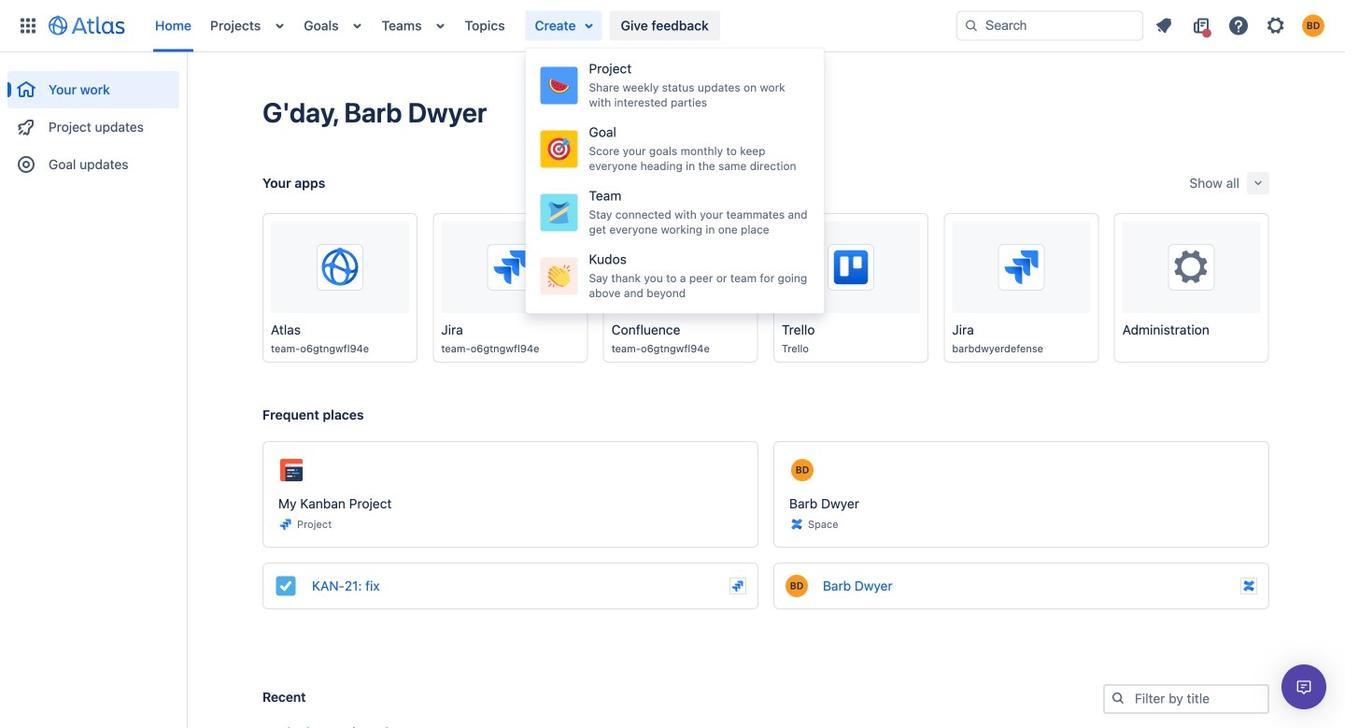 Task type: locate. For each thing, give the bounding box(es) containing it.
1 horizontal spatial settings image
[[1265, 14, 1288, 37]]

list
[[146, 0, 957, 52], [1148, 11, 1335, 41]]

:dart: image
[[548, 138, 571, 160]]

top element
[[11, 0, 957, 52]]

0 vertical spatial settings image
[[1265, 14, 1288, 37]]

list item
[[526, 11, 602, 41]]

:watermelon: image
[[548, 74, 571, 97]]

jira image
[[279, 517, 293, 532], [731, 579, 746, 594], [731, 579, 746, 594]]

jira image
[[279, 517, 293, 532]]

1 horizontal spatial list
[[1148, 11, 1335, 41]]

1 vertical spatial settings image
[[1170, 245, 1215, 290]]

:watermelon: image
[[548, 74, 571, 97]]

search image
[[964, 18, 979, 33]]

None search field
[[957, 11, 1144, 41]]

0 horizontal spatial settings image
[[1170, 245, 1215, 290]]

group
[[526, 48, 825, 314], [7, 52, 179, 189]]

confluence image
[[790, 517, 805, 532], [790, 517, 805, 532], [1242, 579, 1257, 594]]

0 horizontal spatial group
[[7, 52, 179, 189]]

list item inside top element
[[526, 11, 602, 41]]

:clap: image
[[548, 265, 571, 287], [548, 265, 571, 287]]

Filter by title field
[[1106, 686, 1268, 712]]

1 horizontal spatial group
[[526, 48, 825, 314]]

0 horizontal spatial list
[[146, 0, 957, 52]]

banner
[[0, 0, 1346, 52]]

settings image
[[1265, 14, 1288, 37], [1170, 245, 1215, 290]]

tab list
[[255, 718, 1270, 728]]



Task type: describe. For each thing, give the bounding box(es) containing it.
notifications image
[[1153, 14, 1176, 37]]

help image
[[1228, 14, 1250, 37]]

account image
[[1303, 14, 1325, 37]]

:running_shirt_with_sash: image
[[548, 201, 571, 224]]

:running_shirt_with_sash: image
[[548, 201, 571, 224]]

switch to... image
[[17, 14, 39, 37]]

search image
[[1111, 691, 1126, 706]]

expand icon image
[[1251, 176, 1266, 191]]

Search field
[[957, 11, 1144, 41]]

confluence image
[[1242, 579, 1257, 594]]

:dart: image
[[548, 138, 571, 160]]



Task type: vqa. For each thing, say whether or not it's contained in the screenshot.
tab list
yes



